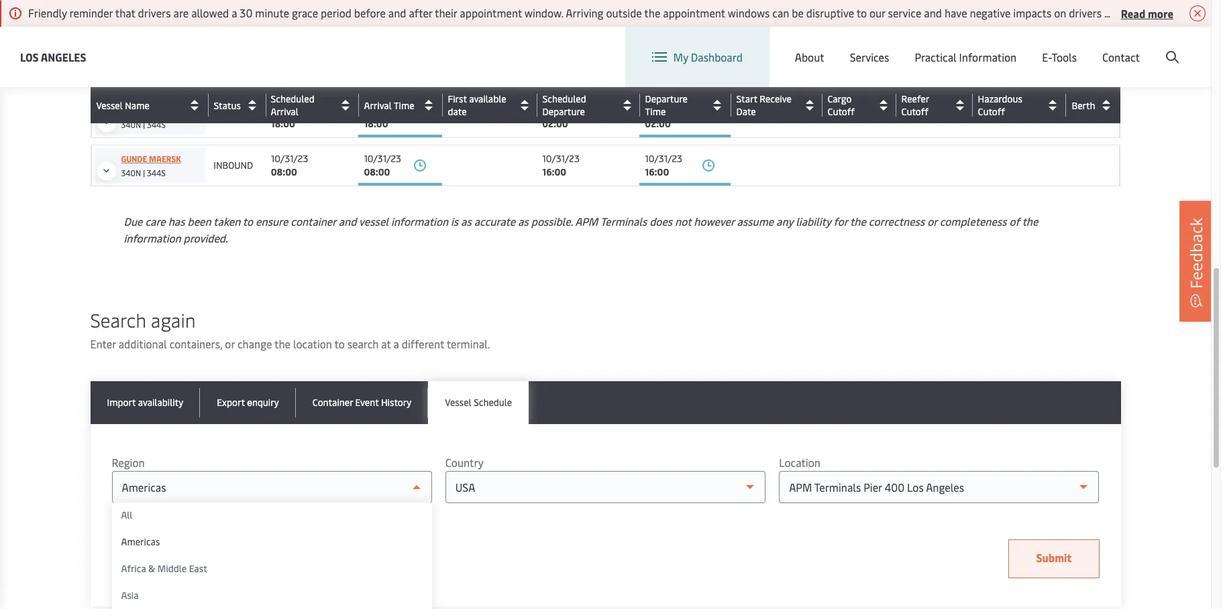 Task type: describe. For each thing, give the bounding box(es) containing it.
about
[[795, 50, 825, 64]]

scheduled for arrival
[[271, 93, 315, 105]]

container
[[291, 214, 336, 229]]

1 horizontal spatial information
[[391, 214, 448, 229]]

outside
[[606, 5, 642, 20]]

tools
[[1052, 50, 1077, 64]]

vessel name button
[[96, 95, 205, 116]]

0 vertical spatial location
[[868, 39, 910, 54]]

container
[[313, 397, 353, 409]]

to inside due care has been taken to ensure container and vessel information is as accurate as possible. apm terminals does not however assume any liability for the correctness or completeness of the information provided.
[[243, 214, 253, 229]]

the right for
[[850, 214, 866, 229]]

availability
[[138, 397, 183, 409]]

start
[[736, 93, 758, 105]]

my dashboard button
[[652, 27, 743, 87]]

/
[[1106, 39, 1110, 54]]

2 10/31/23 16:00 from the left
[[645, 152, 682, 179]]

maersk inside gunde maersk 340n | 344s
[[149, 154, 181, 164]]

| for maersk
[[143, 119, 145, 130]]

inbound inside "inbound 08:00"
[[214, 0, 253, 13]]

login
[[1077, 39, 1103, 54]]

submit
[[1036, 551, 1072, 566]]

status button
[[214, 95, 263, 116]]

08:00 right period
[[364, 7, 390, 19]]

341n
[[121, 15, 139, 26]]

arrive
[[1127, 5, 1155, 20]]

period
[[321, 5, 352, 20]]

containers,
[[170, 337, 222, 352]]

ensure
[[256, 214, 288, 229]]

login / create account
[[1077, 39, 1186, 54]]

read
[[1121, 6, 1146, 20]]

scheduled departure button
[[543, 93, 637, 118]]

correctness
[[869, 214, 925, 229]]

possible.
[[531, 214, 573, 229]]

arrival inside button
[[364, 99, 392, 112]]

all
[[121, 509, 132, 522]]

services button
[[850, 27, 889, 87]]

have
[[945, 5, 967, 20]]

08:00 up "ensure"
[[271, 166, 297, 179]]

1 02:00 from the left
[[542, 117, 568, 130]]

2 on from the left
[[1158, 5, 1170, 20]]

los
[[20, 49, 39, 64]]

2 appointment from the left
[[663, 5, 725, 20]]

vessel for vessel schedule
[[445, 397, 471, 409]]

e-tools
[[1042, 50, 1077, 64]]

service
[[888, 5, 922, 20]]

vessel name
[[96, 99, 150, 112]]

cargo
[[828, 93, 852, 105]]

all option
[[112, 503, 432, 530]]

due care has been taken to ensure container and vessel information is as accurate as possible. apm terminals does not however assume any liability for the correctness or completeness of the information provided.
[[124, 214, 1038, 246]]

gunde maersk 340n | 344s
[[121, 154, 181, 179]]

angeles
[[41, 49, 86, 64]]

contact
[[1103, 50, 1140, 64]]

date
[[448, 105, 467, 118]]

scheduled arrival button
[[271, 93, 355, 118]]

30
[[240, 5, 253, 20]]

time.
[[1172, 5, 1196, 20]]

reefer cutoff button
[[902, 93, 969, 118]]

berth
[[1072, 99, 1096, 112]]

arrival inside scheduled arrival
[[271, 105, 298, 118]]

more
[[1148, 6, 1174, 20]]

1 10/31/23 16:00 from the left
[[542, 152, 580, 179]]

0 horizontal spatial location
[[779, 456, 821, 470]]

start receive date
[[736, 93, 792, 118]]

maersk inside maersk emden 340n | 344s
[[121, 105, 153, 116]]

the right outside
[[644, 5, 661, 20]]

schedule
[[474, 397, 512, 409]]

that
[[115, 5, 135, 20]]

341n | 343s button
[[97, 0, 203, 26]]

1 10/30/23 18:00 from the left
[[271, 104, 310, 130]]

menu
[[986, 39, 1014, 54]]

340n for maersk emden 340n | 344s
[[121, 119, 141, 130]]

event
[[355, 397, 379, 409]]

cargo cutoff button
[[828, 93, 893, 118]]

middle
[[158, 563, 187, 576]]

scheduled for departure
[[543, 93, 586, 105]]

impacts
[[1014, 5, 1052, 20]]

2 18:00 from the left
[[364, 117, 388, 130]]

arrival time button
[[364, 95, 439, 116]]

or inside due care has been taken to ensure container and vessel information is as accurate as possible. apm terminals does not however assume any liability for the correctness or completeness of the information provided.
[[928, 214, 937, 229]]

windows
[[728, 5, 770, 20]]

read more
[[1121, 6, 1174, 20]]

list box containing all
[[112, 503, 432, 610]]

first available date button
[[448, 93, 534, 118]]

container event history button
[[296, 382, 428, 425]]

asia
[[121, 590, 139, 603]]

1 vertical spatial information
[[124, 231, 181, 246]]

340n for gunde maersk 340n | 344s
[[121, 168, 141, 179]]

dashboard
[[691, 50, 743, 64]]

date
[[736, 105, 756, 118]]

emden
[[155, 105, 182, 116]]

vessel schedule button
[[428, 382, 529, 425]]

e-tools button
[[1042, 27, 1077, 87]]

search again enter additional containers, or change the location to search at a different terminal.
[[90, 307, 490, 352]]

different
[[402, 337, 444, 352]]

first available date
[[448, 93, 506, 118]]

asia option
[[112, 584, 432, 610]]

the right of
[[1022, 214, 1038, 229]]

reminder
[[70, 5, 113, 20]]

friendly reminder that drivers are allowed a 30 minute grace period before and after their appointment window. arriving outside the appointment windows can be disruptive to our service and have negative impacts on drivers who arrive on time. drive
[[28, 5, 1221, 20]]

country
[[445, 456, 484, 470]]

practical information
[[915, 50, 1017, 64]]

again
[[151, 307, 196, 333]]

close alert image
[[1190, 5, 1206, 21]]

africa & middle east option
[[112, 557, 432, 584]]

inbound for 10/31/23 08:00
[[214, 159, 253, 172]]

2 horizontal spatial and
[[924, 5, 942, 20]]

a inside search again enter additional containers, or change the location to search at a different terminal.
[[394, 337, 399, 352]]

americas option
[[112, 530, 432, 557]]

departure time
[[645, 93, 688, 118]]

1 10/31/23 08:00 from the left
[[271, 152, 308, 179]]

information
[[959, 50, 1017, 64]]

global menu
[[953, 39, 1014, 54]]

africa
[[121, 563, 146, 576]]

history
[[381, 397, 412, 409]]

time for departure time
[[645, 105, 666, 118]]



Task type: vqa. For each thing, say whether or not it's contained in the screenshot.
Africa & Middle East option
yes



Task type: locate. For each thing, give the bounding box(es) containing it.
2 drivers from the left
[[1069, 5, 1102, 20]]

inbound left scheduled arrival
[[214, 111, 253, 123]]

1 horizontal spatial drivers
[[1069, 5, 1102, 20]]

0 horizontal spatial and
[[339, 214, 357, 229]]

and left have in the top right of the page
[[924, 5, 942, 20]]

and left vessel at the left top of page
[[339, 214, 357, 229]]

to
[[857, 5, 867, 20], [243, 214, 253, 229], [334, 337, 345, 352]]

1 vertical spatial location
[[779, 456, 821, 470]]

0 horizontal spatial a
[[232, 5, 237, 20]]

drivers left are
[[138, 5, 171, 20]]

los angeles
[[20, 49, 86, 64]]

arrival
[[364, 99, 392, 112], [271, 105, 298, 118]]

about button
[[795, 27, 825, 87]]

appointment up my dashboard popup button
[[663, 5, 725, 20]]

maersk right gunde
[[149, 154, 181, 164]]

| inside gunde maersk 340n | 344s
[[143, 168, 145, 179]]

1 horizontal spatial 02:00
[[645, 117, 671, 130]]

0 horizontal spatial 18:00
[[271, 117, 295, 130]]

departure time button
[[645, 93, 728, 118]]

inbound for 10/30/23 18:00
[[214, 111, 253, 123]]

inbound left minute
[[214, 0, 253, 13]]

344s down emden
[[147, 119, 166, 130]]

drive
[[1199, 5, 1221, 20]]

cargo cutoff
[[828, 93, 855, 118]]

0 horizontal spatial appointment
[[460, 5, 522, 20]]

apm
[[575, 214, 598, 229]]

as right the is
[[461, 214, 472, 229]]

after
[[409, 5, 432, 20]]

340n inside gunde maersk 340n | 344s
[[121, 168, 141, 179]]

and inside due care has been taken to ensure container and vessel information is as accurate as possible. apm terminals does not however assume any liability for the correctness or completeness of the information provided.
[[339, 214, 357, 229]]

0 vertical spatial 340n
[[121, 119, 141, 130]]

reefer
[[902, 93, 929, 105]]

08:00 inside "inbound 08:00"
[[271, 7, 297, 19]]

1 horizontal spatial cutoff
[[902, 105, 929, 118]]

2 10/31/23 08:00 from the left
[[364, 152, 401, 179]]

2 horizontal spatial to
[[857, 5, 867, 20]]

departure inside the scheduled departure
[[543, 105, 585, 118]]

on left time.
[[1158, 5, 1170, 20]]

search
[[90, 307, 146, 333]]

2 02:00 from the left
[[645, 117, 671, 130]]

has
[[168, 214, 185, 229]]

vessel left schedule
[[445, 397, 471, 409]]

any
[[776, 214, 793, 229]]

or right correctness
[[928, 214, 937, 229]]

1 vertical spatial 344s
[[147, 168, 166, 179]]

0 horizontal spatial departure
[[543, 105, 585, 118]]

0 horizontal spatial on
[[1054, 5, 1066, 20]]

2 vertical spatial inbound
[[214, 159, 253, 172]]

who
[[1105, 5, 1125, 20]]

appointment right the their
[[460, 5, 522, 20]]

terminals
[[600, 214, 647, 229]]

2 scheduled from the left
[[543, 93, 586, 105]]

2 vertical spatial to
[[334, 337, 345, 352]]

scheduled inside button
[[543, 93, 586, 105]]

inbound 08:00
[[214, 0, 297, 19]]

1 horizontal spatial 10/30/23
[[364, 104, 403, 117]]

arrival right "status" button
[[271, 105, 298, 118]]

cutoff inside reefer cutoff
[[902, 105, 929, 118]]

08:00 right 30
[[271, 7, 297, 19]]

window.
[[525, 5, 564, 20]]

0 horizontal spatial as
[[461, 214, 472, 229]]

1 horizontal spatial or
[[928, 214, 937, 229]]

344s for maersk
[[147, 168, 166, 179]]

10/31/23 08:00 up "ensure"
[[271, 152, 308, 179]]

my
[[674, 50, 688, 64]]

1 18:00 from the left
[[271, 117, 295, 130]]

for
[[834, 214, 848, 229]]

1 horizontal spatial 10/31/23 02:00
[[645, 104, 682, 130]]

340n down gunde
[[121, 168, 141, 179]]

on
[[1054, 5, 1066, 20], [1158, 5, 1170, 20]]

0 vertical spatial |
[[141, 15, 143, 26]]

drivers
[[138, 5, 171, 20], [1069, 5, 1102, 20]]

to inside search again enter additional containers, or change the location to search at a different terminal.
[[334, 337, 345, 352]]

start receive date button
[[736, 93, 819, 118]]

1 vertical spatial a
[[394, 337, 399, 352]]

02:00 down 10/30/23 16:00 on the top right of the page
[[645, 117, 671, 130]]

cutoff down services popup button
[[828, 105, 855, 118]]

344s for emden
[[147, 119, 166, 130]]

1 vertical spatial maersk
[[149, 154, 181, 164]]

| inside maersk emden 340n | 344s
[[143, 119, 145, 130]]

to left search
[[334, 337, 345, 352]]

to left 'our'
[[857, 5, 867, 20]]

cutoff inside "cargo cutoff" button
[[828, 105, 855, 118]]

practical information button
[[915, 27, 1017, 87]]

0 horizontal spatial or
[[225, 337, 235, 352]]

0 horizontal spatial 10/30/23 18:00
[[271, 104, 310, 130]]

as right "accurate"
[[518, 214, 529, 229]]

information
[[391, 214, 448, 229], [124, 231, 181, 246]]

344s inside gunde maersk 340n | 344s
[[147, 168, 166, 179]]

container event history
[[313, 397, 412, 409]]

or left change at the left of page
[[225, 337, 235, 352]]

1 horizontal spatial location
[[868, 39, 910, 54]]

0 horizontal spatial cutoff
[[828, 105, 855, 118]]

be
[[792, 5, 804, 20]]

344s inside maersk emden 340n | 344s
[[147, 119, 166, 130]]

1 10/31/23 02:00 from the left
[[542, 104, 580, 130]]

1 344s from the top
[[147, 119, 166, 130]]

enter
[[90, 337, 116, 352]]

1 horizontal spatial 10/31/23 08:00
[[364, 152, 401, 179]]

change
[[237, 337, 272, 352]]

tab list
[[90, 382, 1121, 425]]

and left 'after'
[[388, 5, 406, 20]]

the inside search again enter additional containers, or change the location to search at a different terminal.
[[274, 337, 291, 352]]

1 horizontal spatial arrival
[[364, 99, 392, 112]]

accurate
[[474, 214, 515, 229]]

341n | 343s
[[121, 15, 163, 26]]

343s
[[145, 15, 163, 26]]

1 horizontal spatial scheduled
[[543, 93, 586, 105]]

tab list containing import availability
[[90, 382, 1121, 425]]

time down 10/30/23 16:00 on the top right of the page
[[645, 105, 666, 118]]

2 344s from the top
[[147, 168, 166, 179]]

0 horizontal spatial 10/31/23 16:00
[[542, 152, 580, 179]]

cutoff for cargo
[[828, 105, 855, 118]]

1 horizontal spatial departure
[[645, 93, 688, 105]]

switch
[[834, 39, 866, 54]]

2 as from the left
[[518, 214, 529, 229]]

export еnquiry
[[217, 397, 279, 409]]

1 horizontal spatial appointment
[[663, 5, 725, 20]]

02:00 right first available date button
[[542, 117, 568, 130]]

their
[[435, 5, 457, 20]]

1 vertical spatial 340n
[[121, 168, 141, 179]]

1 drivers from the left
[[138, 5, 171, 20]]

10/31/23 16:00 up possible.
[[542, 152, 580, 179]]

1 horizontal spatial as
[[518, 214, 529, 229]]

search
[[347, 337, 379, 352]]

0 vertical spatial a
[[232, 5, 237, 20]]

0 vertical spatial to
[[857, 5, 867, 20]]

1 appointment from the left
[[460, 5, 522, 20]]

2 inbound from the top
[[214, 111, 253, 123]]

08:00 up vessel at the left top of page
[[364, 166, 390, 179]]

1 horizontal spatial 18:00
[[364, 117, 388, 130]]

| down vessel name button
[[143, 119, 145, 130]]

read more button
[[1121, 5, 1174, 21]]

0 horizontal spatial vessel
[[96, 99, 123, 112]]

18:00
[[271, 117, 295, 130], [364, 117, 388, 130]]

arriving
[[566, 5, 604, 20]]

1 horizontal spatial to
[[334, 337, 345, 352]]

however
[[694, 214, 735, 229]]

cutoff for reefer
[[902, 105, 929, 118]]

additional
[[119, 337, 167, 352]]

1 vertical spatial or
[[225, 337, 235, 352]]

16:00 inside 10/30/23 16:00
[[645, 64, 669, 77]]

services
[[850, 50, 889, 64]]

0 vertical spatial or
[[928, 214, 937, 229]]

2 340n from the top
[[121, 168, 141, 179]]

0 vertical spatial vessel
[[96, 99, 123, 112]]

1 inbound from the top
[[214, 0, 253, 13]]

e-
[[1042, 50, 1052, 64]]

340n
[[121, 119, 141, 130], [121, 168, 141, 179]]

berth button
[[1072, 95, 1117, 116]]

negative
[[970, 5, 1011, 20]]

maersk left emden
[[121, 105, 153, 116]]

africa & middle east
[[121, 563, 207, 576]]

10/31/23 08:00 up vessel at the left top of page
[[364, 152, 401, 179]]

1 horizontal spatial and
[[388, 5, 406, 20]]

1 horizontal spatial a
[[394, 337, 399, 352]]

vessel
[[359, 214, 389, 229]]

submit button
[[1009, 540, 1100, 579]]

1 horizontal spatial on
[[1158, 5, 1170, 20]]

0 horizontal spatial 10/31/23 02:00
[[542, 104, 580, 130]]

1 horizontal spatial vessel
[[445, 397, 471, 409]]

available
[[469, 93, 506, 105]]

due
[[124, 214, 143, 229]]

0 horizontal spatial time
[[394, 99, 414, 112]]

10/30/23 16:00
[[645, 51, 685, 77]]

3 inbound from the top
[[214, 159, 253, 172]]

|
[[141, 15, 143, 26], [143, 119, 145, 130], [143, 168, 145, 179]]

2 horizontal spatial cutoff
[[978, 105, 1005, 118]]

2 vertical spatial |
[[143, 168, 145, 179]]

0 horizontal spatial 10/31/23 08:00
[[271, 152, 308, 179]]

inbound up the taken
[[214, 159, 253, 172]]

terminal.
[[447, 337, 490, 352]]

0 horizontal spatial information
[[124, 231, 181, 246]]

a right the at
[[394, 337, 399, 352]]

export
[[217, 397, 245, 409]]

| inside button
[[141, 15, 143, 26]]

cutoff right "cargo cutoff" button
[[902, 105, 929, 118]]

0 vertical spatial maersk
[[121, 105, 153, 116]]

0 horizontal spatial arrival
[[271, 105, 298, 118]]

cutoff down information
[[978, 105, 1005, 118]]

can
[[773, 5, 789, 20]]

1 340n from the top
[[121, 119, 141, 130]]

list box
[[112, 503, 432, 610]]

1 cutoff from the left
[[828, 105, 855, 118]]

disruptive
[[806, 5, 854, 20]]

0 vertical spatial 344s
[[147, 119, 166, 130]]

340n inside maersk emden 340n | 344s
[[121, 119, 141, 130]]

10/30/23 18:00
[[271, 104, 310, 130], [364, 104, 403, 130]]

import
[[107, 397, 136, 409]]

information down care
[[124, 231, 181, 246]]

1 horizontal spatial 10/31/23 16:00
[[645, 152, 682, 179]]

practical
[[915, 50, 957, 64]]

0 vertical spatial inbound
[[214, 0, 253, 13]]

import availability button
[[90, 382, 200, 425]]

2 horizontal spatial 10/30/23
[[645, 51, 685, 64]]

0 horizontal spatial drivers
[[138, 5, 171, 20]]

reefer cutoff
[[902, 93, 929, 118]]

0 horizontal spatial to
[[243, 214, 253, 229]]

1 as from the left
[[461, 214, 472, 229]]

0 horizontal spatial 02:00
[[542, 117, 568, 130]]

of
[[1010, 214, 1020, 229]]

0 horizontal spatial scheduled
[[271, 93, 315, 105]]

3 cutoff from the left
[[978, 105, 1005, 118]]

| down gunde
[[143, 168, 145, 179]]

cutoff inside hazardous cutoff
[[978, 105, 1005, 118]]

arrival right scheduled arrival button
[[364, 99, 392, 112]]

location
[[868, 39, 910, 54], [779, 456, 821, 470]]

to right the taken
[[243, 214, 253, 229]]

feedback button
[[1180, 201, 1213, 322]]

are
[[173, 5, 189, 20]]

drivers left who
[[1069, 5, 1102, 20]]

time for arrival time
[[394, 99, 414, 112]]

1 horizontal spatial 10/30/23 18:00
[[364, 104, 403, 130]]

login / create account link
[[1053, 27, 1186, 66]]

time inside "departure time"
[[645, 105, 666, 118]]

information left the is
[[391, 214, 448, 229]]

switch location button
[[812, 39, 910, 54]]

time left date
[[394, 99, 414, 112]]

americas
[[121, 536, 160, 549]]

scheduled inside button
[[271, 93, 315, 105]]

1 vertical spatial |
[[143, 119, 145, 130]]

1 vertical spatial inbound
[[214, 111, 253, 123]]

| right the 341n
[[141, 15, 143, 26]]

vessel
[[96, 99, 123, 112], [445, 397, 471, 409]]

344s down gunde
[[147, 168, 166, 179]]

1 vertical spatial to
[[243, 214, 253, 229]]

340n down name
[[121, 119, 141, 130]]

10/31/23 16:00 up does
[[645, 152, 682, 179]]

&
[[148, 563, 155, 576]]

been
[[188, 214, 211, 229]]

care
[[145, 214, 166, 229]]

1 on from the left
[[1054, 5, 1066, 20]]

0 vertical spatial information
[[391, 214, 448, 229]]

1 scheduled from the left
[[271, 93, 315, 105]]

a left 30
[[232, 5, 237, 20]]

vessel left name
[[96, 99, 123, 112]]

assume
[[737, 214, 774, 229]]

on right impacts
[[1054, 5, 1066, 20]]

| for gunde
[[143, 168, 145, 179]]

vessel for vessel name
[[96, 99, 123, 112]]

еnquiry
[[247, 397, 279, 409]]

or
[[928, 214, 937, 229], [225, 337, 235, 352]]

0 horizontal spatial 10/30/23
[[271, 104, 310, 117]]

hazardous
[[978, 93, 1023, 105]]

or inside search again enter additional containers, or change the location to search at a different terminal.
[[225, 337, 235, 352]]

1 vertical spatial vessel
[[445, 397, 471, 409]]

the right change at the left of page
[[274, 337, 291, 352]]

cutoff for hazardous
[[978, 105, 1005, 118]]

inbound
[[214, 0, 253, 13], [214, 111, 253, 123], [214, 159, 253, 172]]

arrival time
[[364, 99, 414, 112]]

1 horizontal spatial time
[[645, 105, 666, 118]]

maersk emden 340n | 344s
[[121, 105, 182, 130]]

provided.
[[184, 231, 228, 246]]

2 10/30/23 18:00 from the left
[[364, 104, 403, 130]]

2 cutoff from the left
[[902, 105, 929, 118]]

2 10/31/23 02:00 from the left
[[645, 104, 682, 130]]



